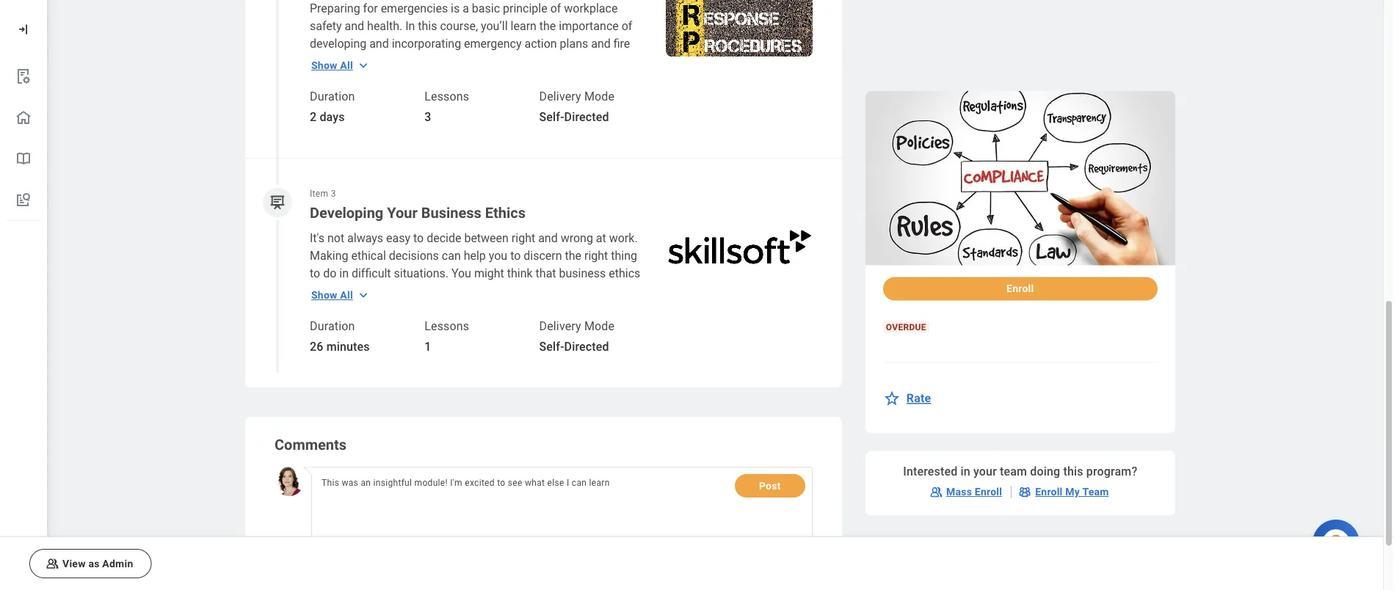 Task type: locate. For each thing, give the bounding box(es) containing it.
directed down the maintenance at the left of page
[[565, 110, 609, 124]]

elements
[[590, 54, 639, 68]]

0 horizontal spatial course,
[[389, 320, 427, 333]]

0 horizontal spatial are
[[310, 284, 326, 298]]

0 vertical spatial directed
[[565, 110, 609, 124]]

1 all from the top
[[340, 60, 353, 72]]

to up making
[[610, 372, 621, 386]]

0 horizontal spatial 3
[[331, 189, 336, 199]]

self- for lessons 1
[[540, 340, 565, 354]]

2 delivery mode self-directed from the top
[[540, 320, 615, 354]]

in right but
[[545, 284, 554, 298]]

a left typical
[[493, 355, 499, 369]]

values
[[366, 355, 400, 369]]

0 vertical spatial delivery mode self-directed
[[540, 90, 615, 124]]

0 vertical spatial good
[[333, 72, 360, 86]]

1 delivery from the top
[[540, 90, 582, 104]]

home image
[[15, 109, 32, 126]]

enroll inside "link"
[[1036, 486, 1063, 498]]

this
[[418, 19, 437, 33], [367, 320, 386, 333], [1064, 465, 1084, 479]]

to right you
[[511, 249, 521, 263]]

making.
[[310, 320, 352, 333]]

1 mode from the top
[[585, 90, 615, 104]]

1 vertical spatial show
[[311, 290, 338, 302]]

different
[[490, 337, 534, 351]]

in inside it's not always easy to decide between right and wrong at work. making ethical decisions can help you to discern the right thing to do in difficult situations. you might think that business ethics are only an issue for upper management, but in fact, every employee should understand the importance of ethical decision making. in this course, you'll learn some common myths about business ethics. you'll learn about different approaches to ethics, the values and standards in a typical code of conduct, and how to develop your own code. you'll also learn ways to overcome obstacles to ethical behavior and steps for making ethical decisions.
[[355, 320, 364, 333]]

in inside "preparing for emergencies is a basic principle of workplace safety and health. in this course, you'll learn the importance of developing and incorporating emergency action plans and fire prevention plans. we'll cover when plans are required, elements of a good evacuation plan, and the design and maintenance of good exit routes."
[[406, 19, 415, 33]]

show
[[311, 60, 338, 72], [311, 290, 338, 302]]

show all for of
[[311, 60, 353, 72]]

2 duration from the top
[[310, 320, 355, 333]]

book open image
[[15, 150, 32, 167]]

and up developing
[[345, 19, 364, 33]]

self- down the maintenance at the left of page
[[540, 110, 565, 124]]

1 vertical spatial duration
[[310, 320, 355, 333]]

importance down workplace
[[559, 19, 619, 33]]

show all button
[[311, 54, 371, 77], [311, 284, 371, 307]]

plans up required,
[[560, 37, 589, 51]]

thing
[[611, 249, 638, 263]]

course, inside "preparing for emergencies is a basic principle of workplace safety and health. in this course, you'll learn the importance of developing and incorporating emergency action plans and fire prevention plans. we'll cover when plans are required, elements of a good evacuation plan, and the design and maintenance of good exit routes."
[[440, 19, 478, 33]]

and
[[345, 19, 364, 33], [370, 37, 389, 51], [591, 37, 611, 51], [450, 72, 469, 86], [530, 72, 549, 86], [538, 231, 558, 245], [403, 355, 422, 369], [310, 372, 329, 386], [517, 390, 537, 404]]

management,
[[451, 284, 522, 298]]

to up conduct,
[[601, 337, 611, 351]]

delivery mode self-directed down the maintenance at the left of page
[[540, 90, 615, 124]]

2 show all button from the top
[[311, 284, 371, 307]]

right
[[512, 231, 536, 245], [585, 249, 608, 263]]

importance inside "preparing for emergencies is a basic principle of workplace safety and health. in this course, you'll learn the importance of developing and incorporating emergency action plans and fire prevention plans. we'll cover when plans are required, elements of a good evacuation plan, and the design and maintenance of good exit routes."
[[559, 19, 619, 33]]

2 vertical spatial this
[[1064, 465, 1084, 479]]

2 directed from the top
[[565, 340, 609, 354]]

course,
[[440, 19, 478, 33], [389, 320, 427, 333]]

to right how
[[357, 372, 368, 386]]

3 inside item 3 developing your business ethics
[[331, 189, 336, 199]]

decide
[[427, 231, 462, 245]]

learn inside "preparing for emergencies is a basic principle of workplace safety and health. in this course, you'll learn the importance of developing and incorporating emergency action plans and fire prevention plans. we'll cover when plans are required, elements of a good evacuation plan, and the design and maintenance of good exit routes."
[[511, 19, 537, 33]]

preparing
[[310, 1, 360, 15]]

rate button
[[883, 381, 940, 416]]

1 horizontal spatial are
[[523, 54, 539, 68]]

show up employee
[[311, 290, 338, 302]]

this up the ethics.
[[367, 320, 386, 333]]

a down prevention on the top
[[324, 72, 330, 86]]

enroll my team
[[1036, 486, 1110, 498]]

delivery up approaches
[[540, 320, 582, 333]]

0 vertical spatial importance
[[559, 19, 619, 33]]

duration inside duration 26 minutes
[[310, 320, 355, 333]]

3 down the plan,
[[425, 110, 432, 124]]

duration
[[310, 90, 355, 104], [310, 320, 355, 333]]

and down ethics, at the bottom left
[[310, 372, 329, 386]]

some
[[488, 320, 518, 333]]

1 horizontal spatial right
[[585, 249, 608, 263]]

evacuation
[[362, 72, 420, 86]]

course, inside it's not always easy to decide between right and wrong at work. making ethical decisions can help you to discern the right thing to do in difficult situations. you might think that business ethics are only an issue for upper management, but in fact, every employee should understand the importance of ethical decision making. in this course, you'll learn some common myths about business ethics. you'll learn about different approaches to ethics, the values and standards in a typical code of conduct, and how to develop your own code. you'll also learn ways to overcome obstacles to ethical behavior and steps for making ethical decisions.
[[389, 320, 427, 333]]

when
[[461, 54, 489, 68]]

0 vertical spatial plans
[[560, 37, 589, 51]]

right up discern
[[512, 231, 536, 245]]

1 vertical spatial good
[[310, 90, 337, 104]]

0 vertical spatial duration
[[310, 90, 355, 104]]

learn right you'll
[[459, 320, 485, 333]]

0 vertical spatial self-
[[540, 110, 565, 124]]

at
[[596, 231, 607, 245]]

1 vertical spatial mode
[[585, 320, 615, 333]]

1 vertical spatial about
[[457, 337, 487, 351]]

1 horizontal spatial 3
[[425, 110, 432, 124]]

you'll up values
[[397, 337, 425, 351]]

0 vertical spatial show all
[[311, 60, 353, 72]]

importance
[[559, 19, 619, 33], [483, 302, 543, 316]]

to right obstacles at the left bottom of page
[[418, 390, 429, 404]]

your left own
[[414, 372, 437, 386]]

ethics
[[485, 205, 526, 222]]

1 vertical spatial are
[[310, 284, 326, 298]]

all
[[340, 60, 353, 72], [340, 290, 353, 302]]

are inside it's not always easy to decide between right and wrong at work. making ethical decisions can help you to discern the right thing to do in difficult situations. you might think that business ethics are only an issue for upper management, but in fact, every employee should understand the importance of ethical decision making. in this course, you'll learn some common myths about business ethics. you'll learn about different approaches to ethics, the values and standards in a typical code of conduct, and how to develop your own code. you'll also learn ways to overcome obstacles to ethical behavior and steps for making ethical decisions.
[[310, 284, 326, 298]]

comments
[[275, 437, 347, 454]]

you'll down typical
[[496, 372, 524, 386]]

conduct,
[[581, 355, 626, 369]]

duration 2 days
[[310, 90, 355, 124]]

3 for item 3 developing your business ethics
[[331, 189, 336, 199]]

this up incorporating
[[418, 19, 437, 33]]

1 duration from the top
[[310, 90, 355, 104]]

lessons 3
[[425, 90, 469, 124]]

duration up days
[[310, 90, 355, 104]]

business
[[559, 267, 606, 281], [310, 337, 357, 351]]

mass enroll link
[[923, 481, 1012, 504]]

1 horizontal spatial this
[[418, 19, 437, 33]]

3 right the 'item'
[[331, 189, 336, 199]]

0 horizontal spatial importance
[[483, 302, 543, 316]]

learn up steps
[[552, 372, 578, 386]]

lessons down understand
[[425, 320, 469, 333]]

3 inside 'lessons 3'
[[425, 110, 432, 124]]

1 vertical spatial importance
[[483, 302, 543, 316]]

0 vertical spatial show
[[311, 60, 338, 72]]

1 horizontal spatial enroll
[[1007, 283, 1035, 295]]

course, up 1 at the left
[[389, 320, 427, 333]]

0 horizontal spatial you'll
[[397, 337, 425, 351]]

approaches
[[537, 337, 598, 351]]

0 vertical spatial delivery
[[540, 90, 582, 104]]

2 delivery from the top
[[540, 320, 582, 333]]

1 self- from the top
[[540, 110, 565, 124]]

for down ways
[[571, 390, 586, 404]]

show down developing
[[311, 60, 338, 72]]

and up discern
[[538, 231, 558, 245]]

delivery down the maintenance at the left of page
[[540, 90, 582, 104]]

ethical down the "overcome"
[[310, 408, 345, 422]]

2 show from the top
[[311, 290, 338, 302]]

duration down employee
[[310, 320, 355, 333]]

business up the every
[[559, 267, 606, 281]]

0 horizontal spatial enroll
[[975, 486, 1003, 498]]

media classroom image
[[45, 557, 59, 571]]

1 horizontal spatial business
[[559, 267, 606, 281]]

0 vertical spatial 3
[[425, 110, 432, 124]]

1 horizontal spatial you'll
[[496, 372, 524, 386]]

the down when
[[472, 72, 489, 86]]

in down emergencies
[[406, 19, 415, 33]]

items in this program list
[[245, 0, 842, 423]]

show all button down developing
[[311, 54, 371, 77]]

of down approaches
[[568, 355, 579, 369]]

1 lessons from the top
[[425, 90, 469, 104]]

of
[[551, 1, 561, 15], [622, 19, 633, 33], [310, 72, 321, 86], [623, 72, 634, 86], [546, 302, 557, 316], [568, 355, 579, 369]]

0 vertical spatial this
[[418, 19, 437, 33]]

common
[[520, 320, 567, 333]]

0 vertical spatial mode
[[585, 90, 615, 104]]

0 horizontal spatial for
[[363, 1, 378, 15]]

it's not always easy to decide between right and wrong at work. making ethical decisions can help you to discern the right thing to do in difficult situations. you might think that business ethics are only an issue for upper management, but in fact, every employee should understand the importance of ethical decision making. in this course, you'll learn some common myths about business ethics. you'll learn about different approaches to ethics, the values and standards in a typical code of conduct, and how to develop your own code. you'll also learn ways to overcome obstacles to ethical behavior and steps for making ethical decisions.
[[310, 231, 641, 422]]

0 horizontal spatial business
[[310, 337, 357, 351]]

right down at
[[585, 249, 608, 263]]

fact,
[[557, 284, 580, 298]]

and down also
[[517, 390, 537, 404]]

view as admin button
[[29, 549, 152, 579]]

myths
[[570, 320, 602, 333]]

all left chevron down small icon
[[340, 60, 353, 72]]

list
[[0, 56, 47, 221]]

lessons
[[425, 90, 469, 104], [425, 320, 469, 333]]

1 delivery mode self-directed from the top
[[540, 90, 615, 124]]

show for issue
[[311, 290, 338, 302]]

enroll inside button
[[1007, 283, 1035, 295]]

transformation import image
[[16, 22, 31, 37]]

about down 'decision' in the left of the page
[[605, 320, 635, 333]]

course image
[[268, 194, 287, 212]]

about up standards
[[457, 337, 487, 351]]

plans
[[560, 37, 589, 51], [492, 54, 520, 68]]

importance up some
[[483, 302, 543, 316]]

2 mode from the top
[[585, 320, 615, 333]]

0 vertical spatial all
[[340, 60, 353, 72]]

1
[[425, 340, 432, 354]]

0 vertical spatial in
[[406, 19, 415, 33]]

1 horizontal spatial in
[[406, 19, 415, 33]]

learn
[[511, 19, 537, 33], [459, 320, 485, 333], [428, 337, 454, 351], [552, 372, 578, 386]]

1 vertical spatial show all button
[[311, 284, 371, 307]]

standards
[[425, 355, 478, 369]]

2 horizontal spatial for
[[571, 390, 586, 404]]

to
[[414, 231, 424, 245], [511, 249, 521, 263], [310, 267, 320, 281], [601, 337, 611, 351], [357, 372, 368, 386], [610, 372, 621, 386], [418, 390, 429, 404]]

cover
[[429, 54, 458, 68]]

for inside "preparing for emergencies is a basic principle of workplace safety and health. in this course, you'll learn the importance of developing and incorporating emergency action plans and fire prevention plans. we'll cover when plans are required, elements of a good evacuation plan, and the design and maintenance of good exit routes."
[[363, 1, 378, 15]]

1 vertical spatial your
[[974, 465, 997, 479]]

upper
[[418, 284, 448, 298]]

0 vertical spatial about
[[605, 320, 635, 333]]

1 vertical spatial in
[[355, 320, 364, 333]]

1 vertical spatial course,
[[389, 320, 427, 333]]

contact card matrix manager image
[[1018, 485, 1033, 500]]

1 vertical spatial show all
[[311, 290, 353, 302]]

in
[[340, 267, 349, 281], [545, 284, 554, 298], [480, 355, 490, 369], [961, 465, 971, 479]]

3
[[425, 110, 432, 124], [331, 189, 336, 199]]

1 horizontal spatial a
[[463, 1, 469, 15]]

0 horizontal spatial in
[[355, 320, 364, 333]]

lessons down the plan,
[[425, 90, 469, 104]]

are inside "preparing for emergencies is a basic principle of workplace safety and health. in this course, you'll learn the importance of developing and incorporating emergency action plans and fire prevention plans. we'll cover when plans are required, elements of a good evacuation plan, and the design and maintenance of good exit routes."
[[523, 54, 539, 68]]

2 lessons from the top
[[425, 320, 469, 333]]

1 vertical spatial self-
[[540, 340, 565, 354]]

Comment text field
[[319, 475, 726, 563]]

for down the situations.
[[400, 284, 415, 298]]

are down do
[[310, 284, 326, 298]]

1 vertical spatial 3
[[331, 189, 336, 199]]

0 horizontal spatial plans
[[492, 54, 520, 68]]

1 vertical spatial delivery mode self-directed
[[540, 320, 615, 354]]

the down minutes
[[347, 355, 363, 369]]

1 vertical spatial for
[[400, 284, 415, 298]]

you'll
[[481, 19, 508, 33]]

learn down principle
[[511, 19, 537, 33]]

mode down the maintenance at the left of page
[[585, 90, 615, 104]]

1 horizontal spatial about
[[605, 320, 635, 333]]

show all down developing
[[311, 60, 353, 72]]

business down making.
[[310, 337, 357, 351]]

fire
[[614, 37, 630, 51]]

of up "fire"
[[622, 19, 633, 33]]

a right is
[[463, 1, 469, 15]]

media classroom image
[[929, 485, 944, 500]]

2 horizontal spatial enroll
[[1036, 486, 1063, 498]]

are for do
[[310, 284, 326, 298]]

0 horizontal spatial right
[[512, 231, 536, 245]]

0 vertical spatial for
[[363, 1, 378, 15]]

and up develop
[[403, 355, 422, 369]]

develop
[[371, 372, 411, 386]]

star image
[[883, 390, 901, 407]]

for up health. at the top left of the page
[[363, 1, 378, 15]]

plans up the design
[[492, 54, 520, 68]]

2 show all from the top
[[311, 290, 353, 302]]

mode down 'decision' in the left of the page
[[585, 320, 615, 333]]

0 vertical spatial a
[[463, 1, 469, 15]]

1 horizontal spatial plans
[[560, 37, 589, 51]]

directed
[[565, 110, 609, 124], [565, 340, 609, 354]]

1 show from the top
[[311, 60, 338, 72]]

to left do
[[310, 267, 320, 281]]

typical
[[502, 355, 536, 369]]

1 vertical spatial delivery
[[540, 320, 582, 333]]

1 vertical spatial this
[[367, 320, 386, 333]]

this up my
[[1064, 465, 1084, 479]]

2 horizontal spatial a
[[493, 355, 499, 369]]

0 horizontal spatial your
[[414, 372, 437, 386]]

good up days
[[310, 90, 337, 104]]

might
[[474, 267, 504, 281]]

good up exit
[[333, 72, 360, 86]]

enroll
[[1007, 283, 1035, 295], [975, 486, 1003, 498], [1036, 486, 1063, 498]]

0 vertical spatial course,
[[440, 19, 478, 33]]

1 directed from the top
[[565, 110, 609, 124]]

1 vertical spatial directed
[[565, 340, 609, 354]]

2 vertical spatial a
[[493, 355, 499, 369]]

1 vertical spatial all
[[340, 290, 353, 302]]

decision
[[597, 302, 641, 316]]

all left an
[[340, 290, 353, 302]]

show all up employee
[[311, 290, 353, 302]]

2 self- from the top
[[540, 340, 565, 354]]

enroll my team link
[[1012, 481, 1118, 504]]

0 horizontal spatial this
[[367, 320, 386, 333]]

1 horizontal spatial course,
[[440, 19, 478, 33]]

your
[[387, 205, 418, 222]]

interested in your team doing this program?
[[904, 465, 1138, 479]]

1 show all from the top
[[311, 60, 353, 72]]

are
[[523, 54, 539, 68], [310, 284, 326, 298]]

easy
[[386, 231, 411, 245]]

obstacles
[[365, 390, 415, 404]]

delivery mode self-directed up code
[[540, 320, 615, 354]]

making
[[310, 249, 349, 263]]

show all button down do
[[311, 284, 371, 307]]

1 horizontal spatial importance
[[559, 19, 619, 33]]

2 all from the top
[[340, 290, 353, 302]]

0 vertical spatial your
[[414, 372, 437, 386]]

course, down is
[[440, 19, 478, 33]]

1 vertical spatial lessons
[[425, 320, 469, 333]]

0 vertical spatial show all button
[[311, 54, 371, 77]]

are for action
[[523, 54, 539, 68]]

this inside "preparing for emergencies is a basic principle of workplace safety and health. in this course, you'll learn the importance of developing and incorporating emergency action plans and fire prevention plans. we'll cover when plans are required, elements of a good evacuation plan, and the design and maintenance of good exit routes."
[[418, 19, 437, 33]]

duration for days
[[310, 90, 355, 104]]

0 horizontal spatial about
[[457, 337, 487, 351]]

are down action
[[523, 54, 539, 68]]

view as admin
[[62, 558, 133, 570]]

1 vertical spatial business
[[310, 337, 357, 351]]

directed down the myths
[[565, 340, 609, 354]]

0 vertical spatial are
[[523, 54, 539, 68]]

0 vertical spatial lessons
[[425, 90, 469, 104]]

in up minutes
[[355, 320, 364, 333]]

all for issue
[[340, 290, 353, 302]]

ethical down fact,
[[559, 302, 594, 316]]

action
[[525, 37, 557, 51]]

1 show all button from the top
[[311, 54, 371, 77]]

your up mass enroll
[[974, 465, 997, 479]]

self- up code
[[540, 340, 565, 354]]

the
[[540, 19, 556, 33], [472, 72, 489, 86], [565, 249, 582, 263], [464, 302, 480, 316], [347, 355, 363, 369]]

for
[[363, 1, 378, 15], [400, 284, 415, 298], [571, 390, 586, 404]]

minutes
[[327, 340, 370, 354]]

in up mass enroll link
[[961, 465, 971, 479]]

ethical up difficult
[[351, 249, 386, 263]]

1 vertical spatial right
[[585, 249, 608, 263]]

1 vertical spatial a
[[324, 72, 330, 86]]



Task type: describe. For each thing, give the bounding box(es) containing it.
you
[[452, 267, 472, 281]]

mass enroll
[[947, 486, 1003, 498]]

mode for lessons 1
[[585, 320, 615, 333]]

your inside it's not always easy to decide between right and wrong at work. making ethical decisions can help you to discern the right thing to do in difficult situations. you might think that business ethics are only an issue for upper management, but in fact, every employee should understand the importance of ethical decision making. in this course, you'll learn some common myths about business ethics. you'll learn about different approaches to ethics, the values and standards in a typical code of conduct, and how to develop your own code. you'll also learn ways to overcome obstacles to ethical behavior and steps for making ethical decisions.
[[414, 372, 437, 386]]

and right the design
[[530, 72, 549, 86]]

it's
[[310, 231, 325, 245]]

ways
[[581, 372, 608, 386]]

do
[[323, 267, 337, 281]]

how
[[332, 372, 354, 386]]

in right do
[[340, 267, 349, 281]]

making
[[589, 390, 627, 404]]

1 vertical spatial plans
[[492, 54, 520, 68]]

of down prevention on the top
[[310, 72, 321, 86]]

of down elements
[[623, 72, 634, 86]]

situations.
[[394, 267, 449, 281]]

item
[[310, 189, 329, 199]]

steps
[[540, 390, 568, 404]]

you
[[489, 249, 508, 263]]

team
[[1083, 486, 1110, 498]]

learn down you'll
[[428, 337, 454, 351]]

understand
[[402, 302, 461, 316]]

show all button for of
[[311, 54, 371, 77]]

mode for lessons 3
[[585, 90, 615, 104]]

overcome
[[310, 390, 362, 404]]

to up decisions on the left
[[414, 231, 424, 245]]

ethical down own
[[432, 390, 466, 404]]

prevention
[[310, 54, 365, 68]]

can
[[442, 249, 461, 263]]

always
[[347, 231, 383, 245]]

not
[[328, 231, 345, 245]]

admin
[[102, 558, 133, 570]]

a inside it's not always easy to decide between right and wrong at work. making ethical decisions can help you to discern the right thing to do in difficult situations. you might think that business ethics are only an issue for upper management, but in fact, every employee should understand the importance of ethical decision making. in this course, you'll learn some common myths about business ethics. you'll learn about different approaches to ethics, the values and standards in a typical code of conduct, and how to develop your own code. you'll also learn ways to overcome obstacles to ethical behavior and steps for making ethical decisions.
[[493, 355, 499, 369]]

code.
[[465, 372, 494, 386]]

program?
[[1087, 465, 1138, 479]]

employee
[[310, 302, 360, 316]]

1 vertical spatial you'll
[[496, 372, 524, 386]]

doing
[[1031, 465, 1061, 479]]

importance inside it's not always easy to decide between right and wrong at work. making ethical decisions can help you to discern the right thing to do in difficult situations. you might think that business ethics are only an issue for upper management, but in fact, every employee should understand the importance of ethical decision making. in this course, you'll learn some common myths about business ethics. you'll learn about different approaches to ethics, the values and standards in a typical code of conduct, and how to develop your own code. you'll also learn ways to overcome obstacles to ethical behavior and steps for making ethical decisions.
[[483, 302, 543, 316]]

chevron down small image
[[356, 288, 371, 303]]

that
[[536, 267, 556, 281]]

code
[[539, 355, 565, 369]]

only
[[329, 284, 351, 298]]

1 horizontal spatial your
[[974, 465, 997, 479]]

emergencies
[[381, 1, 448, 15]]

and up plans.
[[370, 37, 389, 51]]

decisions.
[[348, 408, 401, 422]]

2 horizontal spatial this
[[1064, 465, 1084, 479]]

days
[[320, 110, 345, 124]]

also
[[527, 372, 549, 386]]

enroll for enroll
[[1007, 283, 1035, 295]]

the down the management,
[[464, 302, 480, 316]]

business
[[421, 205, 482, 222]]

safety
[[310, 19, 342, 33]]

the up action
[[540, 19, 556, 33]]

rate
[[907, 391, 932, 405]]

1 horizontal spatial for
[[400, 284, 415, 298]]

item 3 developing your business ethics
[[310, 189, 526, 222]]

maintenance
[[552, 72, 620, 86]]

wrong
[[561, 231, 593, 245]]

lessons for 1
[[425, 320, 469, 333]]

overdue
[[886, 322, 927, 332]]

should
[[363, 302, 399, 316]]

the down wrong
[[565, 249, 582, 263]]

own
[[440, 372, 462, 386]]

team
[[1000, 465, 1028, 479]]

discern
[[524, 249, 562, 263]]

we'll
[[402, 54, 426, 68]]

report parameter image
[[15, 68, 32, 85]]

incorporating
[[392, 37, 461, 51]]

decisions
[[389, 249, 439, 263]]

help
[[464, 249, 486, 263]]

enroll for enroll my team
[[1036, 486, 1063, 498]]

difficult
[[352, 267, 391, 281]]

delivery mode self-directed for lessons 1
[[540, 320, 615, 354]]

in up "code."
[[480, 355, 490, 369]]

0 vertical spatial business
[[559, 267, 606, 281]]

show all for issue
[[311, 290, 353, 302]]

plan,
[[422, 72, 447, 86]]

health.
[[367, 19, 403, 33]]

0 horizontal spatial a
[[324, 72, 330, 86]]

enroll button
[[883, 277, 1158, 301]]

an
[[354, 284, 367, 298]]

and down when
[[450, 72, 469, 86]]

show all button for issue
[[311, 284, 371, 307]]

exit
[[340, 90, 358, 104]]

ethics
[[609, 267, 641, 281]]

my
[[1066, 486, 1081, 498]]

ethics.
[[360, 337, 394, 351]]

preparing for emergencies is a basic principle of workplace safety and health. in this course, you'll learn the importance of developing and incorporating emergency action plans and fire prevention plans. we'll cover when plans are required, elements of a good evacuation plan, and the design and maintenance of good exit routes.
[[310, 1, 639, 104]]

2
[[310, 110, 317, 124]]

workplace
[[564, 1, 618, 15]]

required,
[[542, 54, 587, 68]]

routes.
[[361, 90, 397, 104]]

between
[[465, 231, 509, 245]]

but
[[525, 284, 542, 298]]

of up the common
[[546, 302, 557, 316]]

0 vertical spatial you'll
[[397, 337, 425, 351]]

every
[[583, 284, 611, 298]]

this inside it's not always easy to decide between right and wrong at work. making ethical decisions can help you to discern the right thing to do in difficult situations. you might think that business ethics are only an issue for upper management, but in fact, every employee should understand the importance of ethical decision making. in this course, you'll learn some common myths about business ethics. you'll learn about different approaches to ethics, the values and standards in a typical code of conduct, and how to develop your own code. you'll also learn ways to overcome obstacles to ethical behavior and steps for making ethical decisions.
[[367, 320, 386, 333]]

and left "fire"
[[591, 37, 611, 51]]

self- for lessons 3
[[540, 110, 565, 124]]

0 vertical spatial right
[[512, 231, 536, 245]]

plans.
[[368, 54, 399, 68]]

directed for lessons 1
[[565, 340, 609, 354]]

of right principle
[[551, 1, 561, 15]]

basic
[[472, 1, 500, 15]]

mass
[[947, 486, 973, 498]]

delivery mode self-directed for lessons 3
[[540, 90, 615, 124]]

delivery for lessons 1
[[540, 320, 582, 333]]

3 for lessons 3
[[425, 110, 432, 124]]

directed for lessons 3
[[565, 110, 609, 124]]

show for of
[[311, 60, 338, 72]]

duration for minutes
[[310, 320, 355, 333]]

ethics,
[[310, 355, 344, 369]]

lessons 1
[[425, 320, 469, 354]]

chevron down small image
[[356, 58, 371, 73]]

post
[[759, 481, 781, 493]]

you'll
[[430, 320, 456, 333]]

26
[[310, 340, 324, 354]]

delivery for lessons 3
[[540, 90, 582, 104]]

design
[[492, 72, 527, 86]]

all for of
[[340, 60, 353, 72]]

developing
[[310, 37, 367, 51]]

emergency
[[464, 37, 522, 51]]

2 vertical spatial for
[[571, 390, 586, 404]]

issue
[[370, 284, 397, 298]]

lessons for 3
[[425, 90, 469, 104]]



Task type: vqa. For each thing, say whether or not it's contained in the screenshot.
OASDI's the Taxable
no



